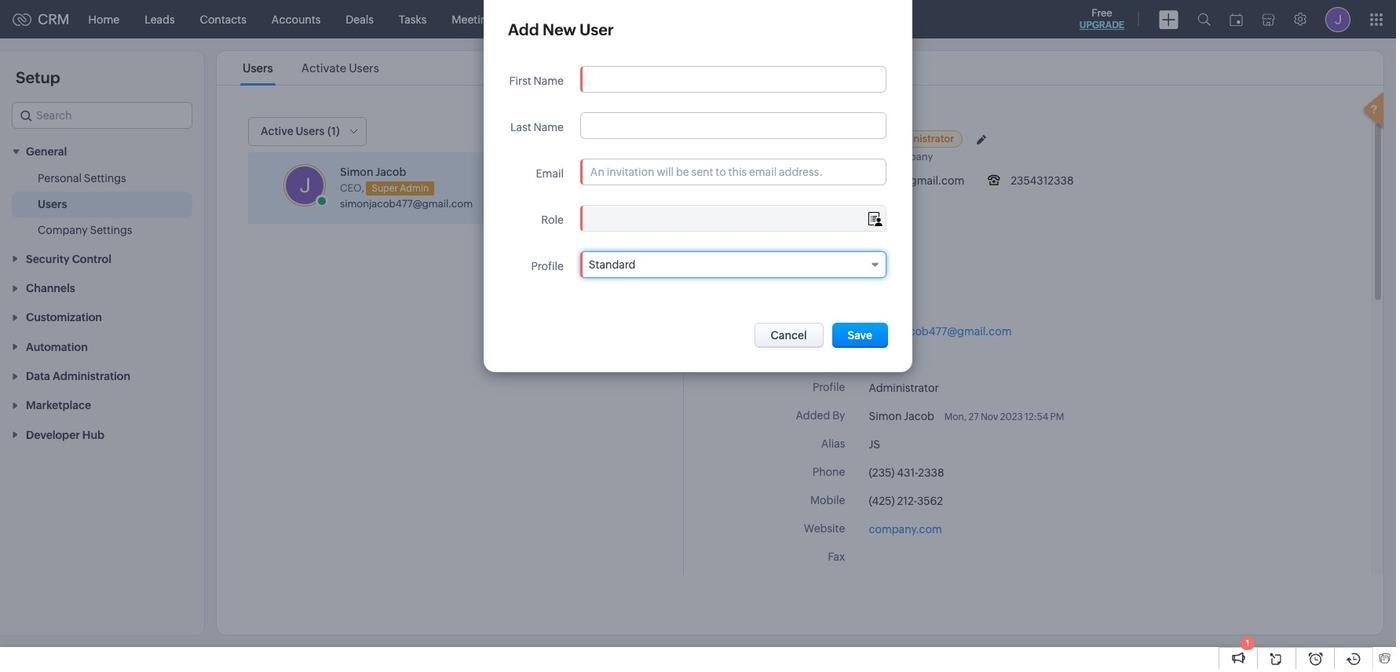 Task type: describe. For each thing, give the bounding box(es) containing it.
jacob inside simon jacob ceo, super admin simonjacob477@gmail.com
[[376, 166, 406, 178]]

12:54
[[1025, 412, 1049, 423]]

active
[[261, 125, 294, 137]]

cancel button
[[754, 323, 824, 348]]

role
[[541, 214, 564, 226]]

contacts link
[[187, 0, 259, 38]]

2354312338
[[1011, 174, 1074, 187]]

leads link
[[132, 0, 187, 38]]

home link
[[76, 0, 132, 38]]

simon inside simon jacob ceo, super admin simonjacob477@gmail.com
[[340, 166, 373, 178]]

activate users
[[301, 61, 379, 75]]

new user
[[591, 126, 640, 139]]

2023
[[1000, 412, 1023, 423]]

save
[[848, 329, 873, 342]]

active users (1)
[[261, 125, 340, 137]]

pm
[[1051, 412, 1064, 423]]

information
[[734, 237, 796, 250]]

activate
[[301, 61, 347, 75]]

first name for information
[[791, 268, 845, 280]]

company settings
[[38, 224, 132, 237]]

phone
[[813, 466, 845, 478]]

(425) 212-3562
[[869, 495, 943, 507]]

crm
[[38, 11, 70, 27]]

212-
[[897, 495, 917, 507]]

administrator for profile
[[869, 382, 939, 394]]

company settings link
[[38, 223, 132, 238]]

accounts link
[[259, 0, 333, 38]]

first for user information
[[791, 268, 813, 280]]

last name
[[511, 121, 564, 134]]

list containing users
[[229, 51, 393, 85]]

profile image
[[1326, 7, 1351, 32]]

by
[[833, 409, 845, 422]]

name for user
[[815, 268, 845, 280]]

2 vertical spatial simonjacob477@gmail.com
[[869, 325, 1012, 338]]

email for information
[[818, 324, 845, 337]]

general region
[[0, 166, 204, 244]]

1 horizontal spatial users link
[[240, 61, 275, 75]]

ceo
[[800, 151, 822, 163]]

alias
[[821, 437, 845, 450]]

nov
[[981, 412, 999, 423]]

0 vertical spatial simonjacob477@gmail.com
[[822, 174, 965, 187]]

(235)
[[869, 467, 895, 479]]

add
[[508, 20, 539, 38]]

mon,
[[945, 412, 967, 423]]

jacob left mon,
[[904, 410, 935, 423]]

27
[[969, 412, 979, 423]]

administrator for simon jacob
[[888, 133, 955, 145]]

super
[[372, 183, 398, 194]]

An invitation will be sent to this email address. text field
[[581, 159, 886, 185]]

cancel
[[771, 329, 807, 342]]

simon jacob ceo, super admin simonjacob477@gmail.com
[[340, 166, 473, 209]]

user information
[[708, 237, 796, 250]]

add new user
[[508, 20, 614, 38]]

at
[[825, 151, 835, 163]]

meetings link
[[439, 0, 512, 38]]

search image
[[1198, 13, 1211, 26]]

company.com link
[[869, 523, 942, 536]]

simon for mon, 27 nov 2023 12:54 pm
[[869, 410, 902, 423]]

reports link
[[562, 0, 627, 38]]

tasks
[[399, 13, 427, 26]]

free upgrade
[[1080, 7, 1125, 31]]

users (1)
[[296, 125, 340, 137]]

personal
[[38, 172, 82, 185]]

company company link
[[838, 151, 937, 163]]

1 horizontal spatial company
[[838, 151, 885, 163]]

431-
[[897, 467, 918, 479]]

Standard field
[[580, 251, 887, 278]]

simon for administrator
[[800, 131, 836, 145]]

0 horizontal spatial simonjacob477@gmail.com link
[[340, 198, 473, 209]]



Task type: locate. For each thing, give the bounding box(es) containing it.
simon
[[800, 131, 836, 145], [340, 166, 373, 178], [869, 410, 902, 423]]

profile up added by
[[813, 381, 845, 394]]

first
[[509, 75, 531, 87], [791, 268, 813, 280]]

0 horizontal spatial first
[[509, 75, 531, 87]]

1 horizontal spatial simon
[[800, 131, 836, 145]]

setup
[[16, 68, 60, 86]]

1 vertical spatial users link
[[38, 197, 67, 212]]

2 vertical spatial user
[[708, 237, 732, 250]]

users link down contacts link
[[240, 61, 275, 75]]

simonjacob477@gmail.com
[[822, 174, 965, 187], [340, 198, 473, 209], [869, 325, 1012, 338]]

email for new
[[536, 167, 564, 180]]

2 horizontal spatial users
[[349, 61, 379, 75]]

(425)
[[869, 495, 895, 507]]

administrator up js
[[869, 382, 939, 394]]

1 horizontal spatial first name
[[791, 268, 845, 280]]

profile down role in the top of the page
[[531, 260, 564, 273]]

first for add new user
[[509, 75, 531, 87]]

1 vertical spatial simon
[[340, 166, 373, 178]]

first name down information
[[791, 268, 845, 280]]

tasks link
[[386, 0, 439, 38]]

simon jacob for mon, 27 nov 2023 12:54 pm
[[869, 410, 935, 423]]

settings down the personal settings link
[[90, 224, 132, 237]]

0 vertical spatial name
[[534, 75, 564, 87]]

email
[[536, 167, 564, 180], [818, 324, 845, 337]]

jacob up super
[[376, 166, 406, 178]]

simon up ceo at the right of page
[[800, 131, 836, 145]]

1
[[1246, 639, 1250, 648]]

1 vertical spatial first name
[[791, 268, 845, 280]]

first name for new
[[509, 75, 564, 87]]

3562
[[917, 495, 943, 507]]

email up role in the top of the page
[[536, 167, 564, 180]]

0 horizontal spatial users link
[[38, 197, 67, 212]]

1 horizontal spatial profile
[[813, 381, 845, 394]]

new right add
[[543, 20, 576, 38]]

0 vertical spatial new
[[543, 20, 576, 38]]

0 horizontal spatial first name
[[509, 75, 564, 87]]

contacts
[[200, 13, 247, 26]]

personal settings link
[[38, 171, 126, 186]]

2 horizontal spatial simon
[[869, 410, 902, 423]]

name for add
[[534, 75, 564, 87]]

simon jacob
[[800, 131, 872, 145], [869, 410, 935, 423]]

2 vertical spatial simon
[[869, 410, 902, 423]]

jacob up save
[[869, 269, 899, 281]]

0 vertical spatial first
[[509, 75, 531, 87]]

first up last
[[509, 75, 531, 87]]

profile element
[[1316, 0, 1360, 38]]

2 vertical spatial name
[[815, 268, 845, 280]]

jacob up the "ceo at company company"
[[838, 131, 872, 145]]

email left save
[[818, 324, 845, 337]]

profile for information
[[813, 381, 845, 394]]

new inside "new user" button
[[591, 126, 614, 139]]

2 horizontal spatial user
[[708, 237, 732, 250]]

deals link
[[333, 0, 386, 38]]

settings
[[84, 172, 126, 185], [90, 224, 132, 237]]

1 horizontal spatial new
[[591, 126, 614, 139]]

added by
[[796, 409, 845, 422]]

2 horizontal spatial company
[[887, 151, 933, 163]]

meetings
[[452, 13, 499, 26]]

calls
[[524, 13, 549, 26]]

logo image
[[13, 13, 31, 26]]

general
[[26, 146, 67, 158]]

general button
[[0, 137, 204, 166]]

jacob
[[838, 131, 872, 145], [376, 166, 406, 178], [869, 269, 899, 281], [904, 410, 935, 423]]

simon up js
[[869, 410, 902, 423]]

1 vertical spatial new
[[591, 126, 614, 139]]

home
[[88, 13, 119, 26]]

save button
[[832, 323, 888, 348]]

1 vertical spatial user
[[616, 126, 640, 139]]

0 vertical spatial first name
[[509, 75, 564, 87]]

name
[[534, 75, 564, 87], [534, 121, 564, 134], [815, 268, 845, 280]]

accounts
[[272, 13, 321, 26]]

1 vertical spatial email
[[818, 324, 845, 337]]

1 horizontal spatial first
[[791, 268, 813, 280]]

0 horizontal spatial email
[[536, 167, 564, 180]]

0 vertical spatial email
[[536, 167, 564, 180]]

standard
[[589, 258, 636, 271]]

1 vertical spatial simon jacob
[[869, 410, 935, 423]]

name up save button on the right
[[815, 268, 845, 280]]

0 vertical spatial simon jacob
[[800, 131, 872, 145]]

last
[[511, 121, 531, 134]]

users link down personal
[[38, 197, 67, 212]]

0 horizontal spatial profile
[[531, 260, 564, 273]]

name right last
[[534, 121, 564, 134]]

fax
[[828, 551, 845, 563]]

admin
[[400, 183, 429, 194]]

new right last name
[[591, 126, 614, 139]]

1 vertical spatial profile
[[813, 381, 845, 394]]

company inside general region
[[38, 224, 88, 237]]

upgrade
[[1080, 20, 1125, 31]]

search element
[[1188, 0, 1221, 38]]

simon jacob up at on the top of page
[[800, 131, 872, 145]]

0 horizontal spatial company
[[38, 224, 88, 237]]

simon jacob for administrator
[[800, 131, 872, 145]]

first name up last name
[[509, 75, 564, 87]]

settings for company settings
[[90, 224, 132, 237]]

None text field
[[581, 113, 886, 138], [581, 206, 886, 231], [581, 113, 886, 138], [581, 206, 886, 231]]

0 vertical spatial administrator
[[888, 133, 955, 145]]

2338
[[918, 467, 945, 479]]

first down information
[[791, 268, 813, 280]]

company
[[838, 151, 885, 163], [887, 151, 933, 163], [38, 224, 88, 237]]

0 horizontal spatial user
[[580, 20, 614, 38]]

mobile
[[810, 494, 845, 507]]

users link
[[240, 61, 275, 75], [38, 197, 67, 212]]

simon jacob up js
[[869, 410, 935, 423]]

0 vertical spatial simon
[[800, 131, 836, 145]]

name up last name
[[534, 75, 564, 87]]

crm link
[[13, 11, 70, 27]]

users down contacts link
[[243, 61, 273, 75]]

free
[[1092, 7, 1113, 19]]

users right activate
[[349, 61, 379, 75]]

1 vertical spatial simonjacob477@gmail.com link
[[869, 325, 1012, 338]]

added
[[796, 409, 830, 422]]

0 horizontal spatial new
[[543, 20, 576, 38]]

leads
[[145, 13, 175, 26]]

profile for new
[[531, 260, 564, 273]]

user
[[580, 20, 614, 38], [616, 126, 640, 139], [708, 237, 732, 250]]

company.com
[[869, 523, 942, 536]]

1 vertical spatial settings
[[90, 224, 132, 237]]

settings for personal settings
[[84, 172, 126, 185]]

1 horizontal spatial simonjacob477@gmail.com link
[[869, 325, 1012, 338]]

simon up ceo,
[[340, 166, 373, 178]]

js
[[869, 438, 880, 451]]

reports
[[574, 13, 614, 26]]

website
[[804, 522, 845, 535]]

1 horizontal spatial email
[[818, 324, 845, 337]]

1 vertical spatial first
[[791, 268, 813, 280]]

deals
[[346, 13, 374, 26]]

users
[[243, 61, 273, 75], [349, 61, 379, 75], [38, 198, 67, 211]]

0 vertical spatial profile
[[531, 260, 564, 273]]

calls link
[[512, 0, 562, 38]]

0 vertical spatial users link
[[240, 61, 275, 75]]

1 vertical spatial administrator
[[869, 382, 939, 394]]

0 horizontal spatial simon
[[340, 166, 373, 178]]

0 vertical spatial simonjacob477@gmail.com link
[[340, 198, 473, 209]]

0 vertical spatial settings
[[84, 172, 126, 185]]

profile
[[531, 260, 564, 273], [813, 381, 845, 394]]

first name
[[509, 75, 564, 87], [791, 268, 845, 280]]

ceo at company company
[[800, 151, 933, 163]]

users down personal
[[38, 198, 67, 211]]

users inside general region
[[38, 198, 67, 211]]

user inside button
[[616, 126, 640, 139]]

0 vertical spatial user
[[580, 20, 614, 38]]

calendar image
[[1230, 13, 1243, 26]]

administrator up "company company" link
[[888, 133, 955, 145]]

ceo,
[[340, 182, 364, 194]]

0 horizontal spatial users
[[38, 198, 67, 211]]

None text field
[[581, 67, 886, 92]]

personal settings
[[38, 172, 126, 185]]

activate users link
[[299, 61, 382, 75]]

1 vertical spatial simonjacob477@gmail.com
[[340, 198, 473, 209]]

settings down general dropdown button
[[84, 172, 126, 185]]

1 horizontal spatial users
[[243, 61, 273, 75]]

(235) 431-2338
[[869, 467, 945, 479]]

mon, 27 nov 2023 12:54 pm
[[945, 412, 1064, 423]]

1 horizontal spatial user
[[616, 126, 640, 139]]

new
[[543, 20, 576, 38], [591, 126, 614, 139]]

administrator
[[888, 133, 955, 145], [869, 382, 939, 394]]

list
[[229, 51, 393, 85]]

1 vertical spatial name
[[534, 121, 564, 134]]

new user button
[[567, 120, 655, 146]]



Task type: vqa. For each thing, say whether or not it's contained in the screenshot.
middle simonjacob477@gmail.com
yes



